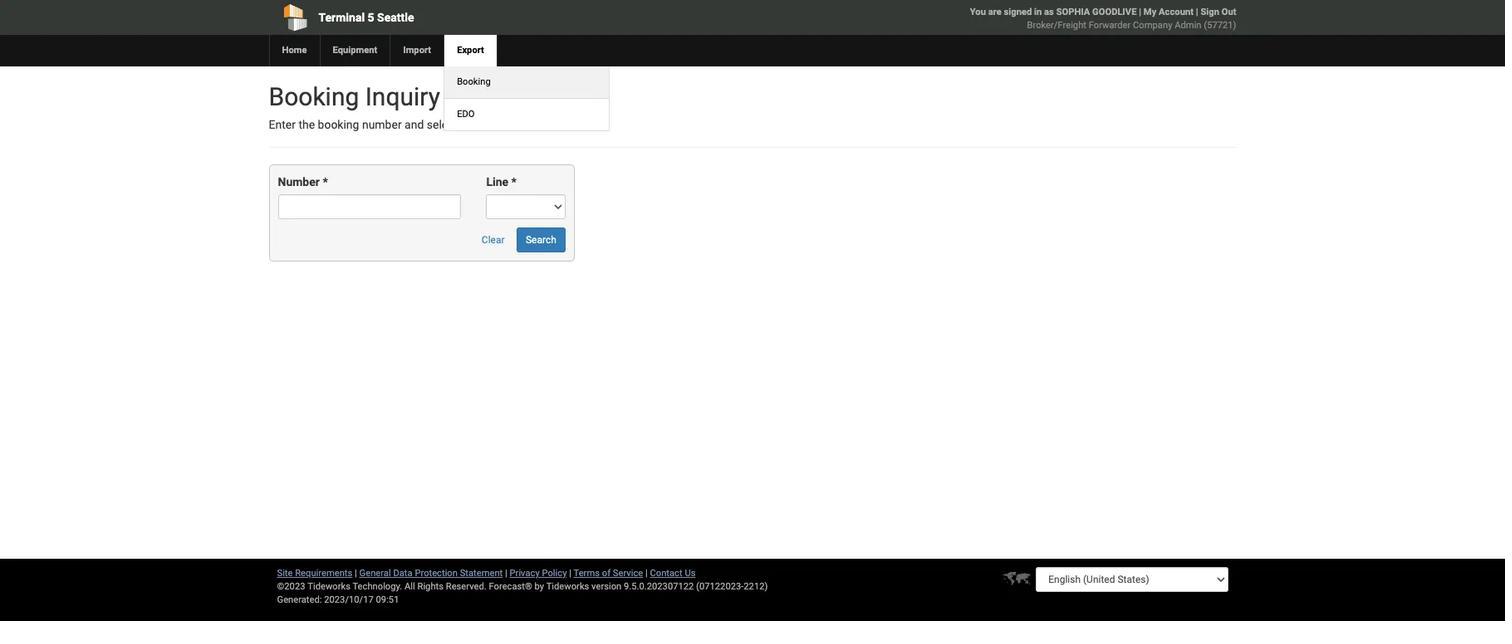 Task type: vqa. For each thing, say whether or not it's contained in the screenshot.
'details'
no



Task type: locate. For each thing, give the bounding box(es) containing it.
* down below.
[[511, 176, 517, 189]]

number
[[362, 118, 402, 131]]

* for number *
[[323, 176, 328, 189]]

sign out link
[[1201, 7, 1237, 17]]

*
[[323, 176, 328, 189], [511, 176, 517, 189]]

1 vertical spatial line
[[486, 176, 509, 189]]

0 vertical spatial line
[[470, 118, 492, 131]]

company
[[1133, 20, 1173, 31]]

booking inside booking inquiry enter the booking number and select a line below.
[[269, 82, 359, 111]]

you are signed in as sophia goodlive | my account | sign out broker/freight forwarder company admin (57721)
[[970, 7, 1237, 31]]

generated:
[[277, 595, 322, 606]]

by
[[535, 582, 544, 592]]

| left general
[[355, 568, 357, 579]]

0 horizontal spatial booking
[[269, 82, 359, 111]]

admin
[[1175, 20, 1202, 31]]

line up clear
[[486, 176, 509, 189]]

forecast®
[[489, 582, 532, 592]]

account
[[1159, 7, 1194, 17]]

1 horizontal spatial booking
[[457, 76, 491, 87]]

requirements
[[295, 568, 353, 579]]

and
[[405, 118, 424, 131]]

my
[[1144, 7, 1157, 17]]

statement
[[460, 568, 503, 579]]

|
[[1139, 7, 1142, 17], [1196, 7, 1199, 17], [355, 568, 357, 579], [505, 568, 507, 579], [569, 568, 572, 579], [646, 568, 648, 579]]

* for line *
[[511, 176, 517, 189]]

09:51
[[376, 595, 399, 606]]

line right a
[[470, 118, 492, 131]]

2 * from the left
[[511, 176, 517, 189]]

©2023 tideworks
[[277, 582, 351, 592]]

booking up the
[[269, 82, 359, 111]]

5
[[368, 11, 374, 24]]

clear
[[482, 235, 505, 246]]

(57721)
[[1204, 20, 1237, 31]]

the
[[299, 118, 315, 131]]

contact
[[650, 568, 683, 579]]

us
[[685, 568, 696, 579]]

1 horizontal spatial *
[[511, 176, 517, 189]]

privacy
[[510, 568, 540, 579]]

data
[[393, 568, 413, 579]]

terminal 5 seattle link
[[269, 0, 658, 35]]

search button
[[517, 228, 566, 253]]

general data protection statement link
[[359, 568, 503, 579]]

rights
[[418, 582, 444, 592]]

sophia
[[1057, 7, 1090, 17]]

booking
[[457, 76, 491, 87], [269, 82, 359, 111]]

inquiry
[[365, 82, 440, 111]]

booking down export link
[[457, 76, 491, 87]]

| left sign
[[1196, 7, 1199, 17]]

1 * from the left
[[323, 176, 328, 189]]

equipment
[[333, 45, 378, 56]]

version
[[592, 582, 622, 592]]

terminal
[[319, 11, 365, 24]]

import
[[403, 45, 431, 56]]

service
[[613, 568, 643, 579]]

booking
[[318, 118, 359, 131]]

* right number
[[323, 176, 328, 189]]

of
[[602, 568, 611, 579]]

terminal 5 seattle
[[319, 11, 414, 24]]

9.5.0.202307122
[[624, 582, 694, 592]]

a
[[461, 118, 467, 131]]

0 horizontal spatial *
[[323, 176, 328, 189]]

Number * text field
[[278, 195, 461, 220]]

line
[[470, 118, 492, 131], [486, 176, 509, 189]]

sign
[[1201, 7, 1220, 17]]



Task type: describe. For each thing, give the bounding box(es) containing it.
goodlive
[[1093, 7, 1137, 17]]

you
[[970, 7, 986, 17]]

protection
[[415, 568, 458, 579]]

| left my
[[1139, 7, 1142, 17]]

reserved.
[[446, 582, 487, 592]]

| up forecast® on the bottom of the page
[[505, 568, 507, 579]]

site
[[277, 568, 293, 579]]

select
[[427, 118, 458, 131]]

my account link
[[1144, 7, 1194, 17]]

tideworks
[[546, 582, 589, 592]]

booking inquiry enter the booking number and select a line below.
[[269, 82, 528, 131]]

site requirements link
[[277, 568, 353, 579]]

enter
[[269, 118, 296, 131]]

terms
[[574, 568, 600, 579]]

policy
[[542, 568, 567, 579]]

booking for booking inquiry enter the booking number and select a line below.
[[269, 82, 359, 111]]

below.
[[495, 118, 528, 131]]

signed
[[1004, 7, 1032, 17]]

booking link
[[445, 66, 503, 98]]

2212)
[[744, 582, 768, 592]]

terms of service link
[[574, 568, 643, 579]]

forwarder
[[1089, 20, 1131, 31]]

as
[[1045, 7, 1054, 17]]

privacy policy link
[[510, 568, 567, 579]]

line inside booking inquiry enter the booking number and select a line below.
[[470, 118, 492, 131]]

import link
[[390, 35, 444, 66]]

| up '9.5.0.202307122'
[[646, 568, 648, 579]]

out
[[1222, 7, 1237, 17]]

(07122023-
[[696, 582, 744, 592]]

technology.
[[353, 582, 402, 592]]

seattle
[[377, 11, 414, 24]]

contact us link
[[650, 568, 696, 579]]

number *
[[278, 176, 328, 189]]

2023/10/17
[[324, 595, 374, 606]]

home
[[282, 45, 307, 56]]

broker/freight
[[1027, 20, 1087, 31]]

general
[[359, 568, 391, 579]]

number
[[278, 176, 320, 189]]

are
[[989, 7, 1002, 17]]

export
[[457, 45, 484, 56]]

in
[[1035, 7, 1042, 17]]

| up tideworks
[[569, 568, 572, 579]]

booking for booking
[[457, 76, 491, 87]]

line *
[[486, 176, 517, 189]]

home link
[[269, 35, 319, 66]]

all
[[405, 582, 415, 592]]

edo
[[457, 109, 475, 120]]

equipment link
[[319, 35, 390, 66]]

site requirements | general data protection statement | privacy policy | terms of service | contact us ©2023 tideworks technology. all rights reserved. forecast® by tideworks version 9.5.0.202307122 (07122023-2212) generated: 2023/10/17 09:51
[[277, 568, 768, 606]]

clear button
[[473, 228, 514, 253]]

export link
[[444, 35, 497, 66]]

edo link
[[445, 99, 487, 130]]

search
[[526, 235, 557, 246]]



